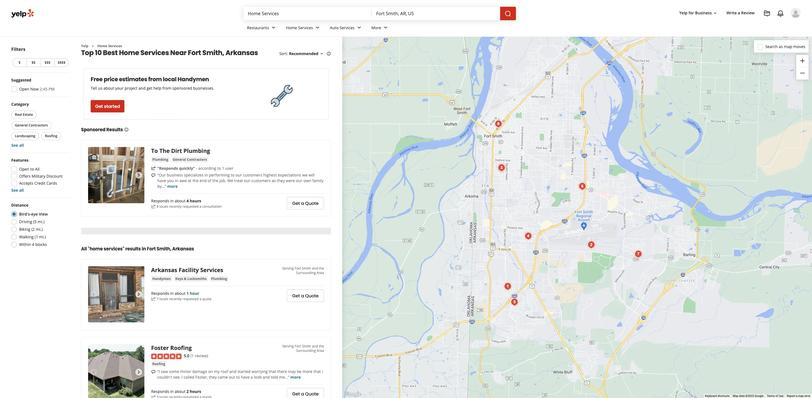 Task type: locate. For each thing, give the bounding box(es) containing it.
to the dirt plumbing image
[[88, 147, 144, 204]]

pro -tech appliance & a/c repair image
[[523, 231, 534, 242]]

16 trending v2 image down responds in about 2 hours
[[151, 395, 156, 399]]

2 locals from the top
[[159, 297, 168, 302]]

2 responds from the top
[[151, 291, 169, 296]]

0 vertical spatial responds
[[151, 198, 169, 204]]

0 vertical spatial 16 info v2 image
[[327, 52, 331, 56]]

2 hours from the top
[[190, 389, 201, 395]]

2 serving from the top
[[282, 344, 294, 349]]

general contractors link
[[172, 157, 208, 163]]

there
[[277, 369, 287, 375]]

see all for category
[[11, 143, 24, 148]]

0 horizontal spatial have
[[157, 178, 166, 184]]

from
[[148, 76, 162, 83], [162, 86, 171, 91]]

group containing features
[[10, 158, 70, 193]]

1 requested from the top
[[183, 204, 199, 209]]

0 horizontal spatial 16 chevron down v2 image
[[319, 52, 324, 56]]

more link down 'may'
[[290, 375, 301, 380]]

1 smith from the top
[[302, 266, 311, 271]]

requested down hour
[[183, 297, 199, 302]]

more link down the you
[[167, 184, 178, 189]]

yelp
[[679, 10, 688, 16], [81, 44, 88, 48]]

arkansas facility services
[[151, 267, 223, 274]]

home down the find field
[[286, 25, 297, 30]]

1 horizontal spatial roofing
[[152, 362, 165, 367]]

area for arkansas facility services
[[317, 271, 324, 276]]

all left "home
[[81, 246, 87, 253]]

16 chevron down v2 image inside recommended 'popup button'
[[319, 52, 324, 56]]

credit
[[34, 181, 45, 186]]

sponsored
[[172, 86, 192, 91]]

slideshow element for foster roofing
[[88, 345, 144, 399]]

map left the error
[[798, 395, 804, 398]]

plumbing button right locksmiths at the left of page
[[210, 277, 228, 282]]

see down landscaping button in the top of the page
[[11, 143, 18, 148]]

16 chevron down v2 image for yelp for business
[[713, 11, 717, 15]]

help
[[153, 86, 161, 91]]

2 area from the top
[[317, 349, 324, 354]]

4 down "walking (1 mi.)"
[[32, 242, 34, 247]]

"our business specializes in performing to our customers highest expectations we will have you in awe at the end of the job. we treat our customers as they were our own family by…"
[[157, 173, 323, 189]]

0 vertical spatial smith
[[302, 266, 311, 271]]

24 chevron down v2 image inside auto services link
[[356, 24, 362, 31]]

0 vertical spatial home services
[[286, 25, 313, 30]]

contractors inside general contractors link
[[187, 157, 207, 162]]

1 vertical spatial serving fort smith and the surrounding area
[[282, 344, 324, 354]]

responds down couldn't
[[151, 389, 169, 395]]

recently down responds in about 4 hours
[[169, 204, 182, 209]]

serving for arkansas facility services
[[282, 266, 294, 271]]

0 horizontal spatial smith,
[[157, 246, 171, 253]]

that up told
[[269, 369, 276, 375]]

see all button down landscaping button in the top of the page
[[11, 143, 24, 148]]

0 vertical spatial (1
[[35, 234, 38, 240]]

1 vertical spatial area
[[317, 349, 324, 354]]

error
[[804, 395, 810, 398]]

16 speech v2 image
[[151, 173, 156, 178], [151, 370, 156, 375]]

2 see from the top
[[11, 188, 18, 193]]

0 vertical spatial get a quote button
[[287, 197, 324, 210]]

2 16 speech v2 image from the top
[[151, 370, 156, 375]]

plumbing right locksmiths at the left of page
[[211, 277, 227, 282]]

called
[[184, 375, 194, 380]]

in
[[204, 173, 208, 178], [175, 178, 178, 184], [170, 198, 174, 204], [142, 246, 146, 253], [170, 291, 174, 296], [170, 389, 174, 395]]

0 vertical spatial get a quote
[[292, 200, 319, 207]]

general contractors button down estate
[[11, 121, 52, 130]]

restaurants
[[247, 25, 269, 30]]

$$$$
[[58, 60, 65, 65]]

have inside "i saw some minor damage on my roof and started worrying that there may be more that i couldn't see. i called foster, they came out to have a look and told me…"
[[241, 375, 250, 380]]

0 vertical spatial general contractors
[[15, 123, 48, 128]]

next image
[[135, 291, 142, 298], [135, 369, 142, 376]]

16 trending v2 image left 7
[[151, 297, 156, 302]]

24 chevron down v2 image inside more link
[[382, 24, 389, 31]]

general contractors down estate
[[15, 123, 48, 128]]

2 next image from the top
[[135, 369, 142, 376]]

0 vertical spatial see all button
[[11, 143, 24, 148]]

1 horizontal spatial 4
[[186, 198, 189, 204]]

0 horizontal spatial started
[[104, 103, 120, 110]]

locals right 7
[[159, 297, 168, 302]]

16 trending v2 image
[[151, 166, 156, 171], [151, 395, 156, 399]]

2 requested from the top
[[183, 297, 199, 302]]

2 vertical spatial mi.)
[[39, 234, 46, 240]]

1 16 trending v2 image from the top
[[151, 205, 156, 209]]

scott's handyman service image
[[509, 297, 520, 308]]

1 vertical spatial plumbing
[[152, 157, 168, 162]]

0 horizontal spatial contractors
[[29, 123, 48, 128]]

0 horizontal spatial roofing
[[45, 134, 57, 138]]

0 vertical spatial surrounding
[[296, 271, 316, 276]]

1 recently from the top
[[169, 204, 182, 209]]

google
[[755, 395, 764, 398]]

i right be
[[322, 369, 323, 375]]

write a review
[[726, 10, 755, 16]]

0 horizontal spatial home services
[[97, 44, 122, 48]]

map left moves
[[784, 44, 792, 49]]

get a quote for 1 hour
[[292, 293, 319, 299]]

customers
[[243, 173, 262, 178], [251, 178, 271, 184]]

of
[[208, 178, 211, 184], [775, 395, 778, 398]]

1 serving fort smith and the surrounding area from the top
[[282, 266, 324, 276]]

mi.) for walking (1 mi.)
[[39, 234, 46, 240]]

0 vertical spatial contractors
[[29, 123, 48, 128]]

1 area from the top
[[317, 271, 324, 276]]

quote for 4 hours
[[305, 200, 319, 207]]

martin's heating & air image
[[493, 118, 504, 130]]

smith for arkansas facility services
[[302, 266, 311, 271]]

0 vertical spatial hours
[[190, 198, 201, 204]]

more
[[167, 184, 178, 189], [303, 369, 312, 375], [290, 375, 301, 380]]

mi.) for biking (2 mi.)
[[36, 227, 43, 232]]

None search field
[[243, 7, 517, 20]]

yelp for yelp for business
[[679, 10, 688, 16]]

roofing inside group
[[45, 134, 57, 138]]

foster
[[151, 345, 169, 352]]

3 previous image from the top
[[90, 369, 97, 376]]

16 info v2 image right results in the left top of the page
[[124, 128, 129, 132]]

3 24 chevron down v2 image from the left
[[382, 24, 389, 31]]

7 locals recently requested a quote
[[157, 297, 212, 302]]

1 horizontal spatial contractors
[[187, 157, 207, 162]]

all up military
[[35, 167, 40, 172]]

in up end
[[204, 173, 208, 178]]

zoom out image
[[799, 70, 806, 77]]

1 vertical spatial requested
[[183, 297, 199, 302]]

see all down the accepts
[[11, 188, 24, 193]]

1 vertical spatial 16 chevron down v2 image
[[319, 52, 324, 56]]

responds for responds in about 2 hours
[[151, 389, 169, 395]]

(1 for 5.0
[[190, 354, 194, 359]]

yelp for business button
[[677, 8, 720, 18]]

24 chevron down v2 image right auto services
[[356, 24, 362, 31]]

about right us
[[103, 86, 114, 91]]

1 vertical spatial home services link
[[97, 44, 122, 48]]

1 none field from the left
[[248, 10, 367, 17]]

serving fort smith and the surrounding area for arkansas facility services
[[282, 266, 324, 276]]

get a quote button for responds in about 1 hour
[[287, 290, 324, 302]]

see all button for features
[[11, 188, 24, 193]]

as inside "our business specializes in performing to our customers highest expectations we will have you in awe at the end of the job. we treat our customers as they were our own family by…"
[[272, 178, 276, 184]]

0 horizontal spatial foster roofing image
[[88, 345, 144, 399]]

4 up 8 locals recently requested a consultation
[[186, 198, 189, 204]]

2 none field from the left
[[376, 10, 496, 17]]

home services
[[286, 25, 313, 30], [97, 44, 122, 48]]

to up military
[[30, 167, 34, 172]]

general contractors button up quickly"
[[172, 157, 208, 163]]

plumbing down the
[[152, 157, 168, 162]]

to up performing at the left top of the page
[[217, 166, 221, 171]]

None field
[[248, 10, 367, 17], [376, 10, 496, 17]]

free
[[91, 76, 103, 83]]

general contractors up quickly"
[[173, 157, 207, 162]]

all for category
[[19, 143, 24, 148]]

2 smith from the top
[[302, 344, 311, 349]]

1 open from the top
[[19, 86, 29, 92]]

from down local
[[162, 86, 171, 91]]

customers down highest
[[251, 178, 271, 184]]

1 horizontal spatial none field
[[376, 10, 496, 17]]

services left 24 chevron down v2 icon
[[298, 25, 313, 30]]

and inside free price estimates from local handymen tell us about your project and get help from sponsored businesses.
[[139, 86, 146, 91]]

16 chevron down v2 image
[[713, 11, 717, 15], [319, 52, 324, 56]]

3 get a quote button from the top
[[287, 388, 324, 399]]

next image left "i at the bottom left of page
[[135, 369, 142, 376]]

1 vertical spatial customers
[[251, 178, 271, 184]]

recently down responds in about 1 hour at left
[[169, 297, 182, 302]]

3 quote from the top
[[305, 391, 319, 398]]

plumbing link right locksmiths at the left of page
[[210, 277, 228, 282]]

1 horizontal spatial that
[[313, 369, 321, 375]]

walking (1 mi.)
[[19, 234, 46, 240]]

contractors down estate
[[29, 123, 48, 128]]

"our
[[157, 173, 166, 178]]

1 vertical spatial 16 speech v2 image
[[151, 370, 156, 375]]

roofing inside "link"
[[152, 362, 165, 367]]

1 responds from the top
[[151, 198, 169, 204]]

map data ©2023 google
[[733, 395, 764, 398]]

all for features
[[19, 188, 24, 193]]

24 chevron down v2 image inside restaurants link
[[270, 24, 277, 31]]

general down to the dirt plumbing link
[[173, 157, 186, 162]]

2 vertical spatial arkansas
[[151, 267, 177, 274]]

1 vertical spatial slideshow element
[[88, 267, 144, 323]]

1 24 chevron down v2 image from the left
[[270, 24, 277, 31]]

1 horizontal spatial home services link
[[281, 20, 325, 37]]

more right be
[[303, 369, 312, 375]]

more down the you
[[167, 184, 178, 189]]

0 horizontal spatial map
[[784, 44, 792, 49]]

keyboard shortcuts button
[[705, 395, 729, 399]]

free price estimates from local handymen image
[[268, 82, 296, 110]]

0 vertical spatial from
[[148, 76, 162, 83]]

about up 7 locals recently requested a quote
[[175, 291, 185, 296]]

smith,
[[202, 48, 224, 58], [157, 246, 171, 253]]

1 vertical spatial started
[[237, 369, 250, 375]]

user
[[225, 166, 233, 171]]

1 16 speech v2 image from the top
[[151, 173, 156, 178]]

1 vertical spatial mi.)
[[36, 227, 43, 232]]

business
[[167, 173, 183, 178]]

suggested
[[11, 77, 31, 83]]

biking
[[19, 227, 30, 232]]

about
[[103, 86, 114, 91], [175, 198, 185, 204], [175, 291, 185, 296], [175, 389, 185, 395]]

"responds quickly" - according to 1 user
[[157, 166, 233, 171]]

dirt
[[171, 147, 182, 155]]

1 hours from the top
[[190, 198, 201, 204]]

5.0
[[184, 354, 189, 359]]

business categories element
[[242, 20, 801, 37]]

estate
[[23, 112, 33, 117]]

2 previous image from the top
[[90, 291, 97, 298]]

mi.) for driving (5 mi.)
[[38, 219, 45, 225]]

1 slideshow element from the top
[[88, 147, 144, 204]]

by…"
[[157, 184, 166, 189]]

1 vertical spatial quote
[[305, 293, 319, 299]]

1 vertical spatial yelp
[[81, 44, 88, 48]]

home services link right 16 chevron right v2 icon
[[97, 44, 122, 48]]

1 vertical spatial all
[[81, 246, 87, 253]]

started inside button
[[104, 103, 120, 110]]

2 16 trending v2 image from the top
[[151, 297, 156, 302]]

get a quote button for responds in about 2 hours
[[287, 388, 324, 399]]

about left '2' at the bottom of the page
[[175, 389, 185, 395]]

2 horizontal spatial plumbing
[[211, 277, 227, 282]]

mi.) right (2
[[36, 227, 43, 232]]

more down 'may'
[[290, 375, 301, 380]]

offers
[[19, 174, 31, 179]]

serving fort smith and the surrounding area for foster roofing
[[282, 344, 324, 354]]

services right the 10
[[108, 44, 122, 48]]

arkansas
[[226, 48, 258, 58], [172, 246, 194, 253], [151, 267, 177, 274]]

yelp left for
[[679, 10, 688, 16]]

1 next image from the top
[[135, 291, 142, 298]]

about for responds in about 2 hours
[[175, 389, 185, 395]]

1 horizontal spatial (1
[[190, 354, 194, 359]]

0 vertical spatial roofing
[[45, 134, 57, 138]]

0 horizontal spatial more link
[[167, 184, 178, 189]]

responds in about 1 hour
[[151, 291, 199, 296]]

0 vertical spatial more link
[[167, 184, 178, 189]]

24 chevron down v2 image right more
[[382, 24, 389, 31]]

of left "use"
[[775, 395, 778, 398]]

16 chevron down v2 image inside yelp for business button
[[713, 11, 717, 15]]

that
[[269, 369, 276, 375], [313, 369, 321, 375]]

a inside "element"
[[738, 10, 740, 16]]

write a review link
[[724, 8, 757, 18]]

military
[[32, 174, 45, 179]]

2 all from the top
[[19, 188, 24, 193]]

to inside "our business specializes in performing to our customers highest expectations we will have you in awe at the end of the job. we treat our customers as they were our own family by…"
[[231, 173, 235, 178]]

surrounding for foster roofing
[[296, 349, 316, 354]]

1 vertical spatial 16 trending v2 image
[[151, 297, 156, 302]]

see all button down the accepts
[[11, 188, 24, 193]]

2 that from the left
[[313, 369, 321, 375]]

2 recently from the top
[[169, 297, 182, 302]]

hours for responds in about 2 hours
[[190, 389, 201, 395]]

roofing up "i at the bottom left of page
[[152, 362, 165, 367]]

24 chevron down v2 image
[[314, 24, 321, 31]]

16 trending v2 image for responds in about 1 hour
[[151, 297, 156, 302]]

get a quote for 2 hours
[[292, 391, 319, 398]]

area
[[317, 271, 324, 276], [317, 349, 324, 354]]

locals for responds in about 1 hour
[[159, 297, 168, 302]]

1 get a quote from the top
[[292, 200, 319, 207]]

0 vertical spatial general
[[15, 123, 28, 128]]

1 horizontal spatial all
[[81, 246, 87, 253]]

to right out
[[236, 375, 240, 380]]

more link
[[167, 184, 178, 189], [290, 375, 301, 380]]

open down suggested
[[19, 86, 29, 92]]

1 vertical spatial general contractors button
[[172, 157, 208, 163]]

all down the accepts
[[19, 188, 24, 193]]

1 vertical spatial home services
[[97, 44, 122, 48]]

2 slideshow element from the top
[[88, 267, 144, 323]]

1 vertical spatial serving
[[282, 344, 294, 349]]

they down the on
[[209, 375, 217, 380]]

that right be
[[313, 369, 321, 375]]

responds up 8
[[151, 198, 169, 204]]

0 vertical spatial see
[[11, 143, 18, 148]]

end
[[200, 178, 207, 184]]

handyman button
[[151, 277, 172, 282]]

plumbing
[[183, 147, 210, 155], [152, 157, 168, 162], [211, 277, 227, 282]]

roofing for bottommost roofing button
[[152, 362, 165, 367]]

1 horizontal spatial plumbing button
[[210, 277, 228, 282]]

all
[[35, 167, 40, 172], [81, 246, 87, 253]]

0 vertical spatial 16 trending v2 image
[[151, 205, 156, 209]]

they left "were"
[[277, 178, 285, 184]]

1 locals from the top
[[159, 204, 168, 209]]

16 chevron down v2 image right 'business'
[[713, 11, 717, 15]]

2 see all from the top
[[11, 188, 24, 193]]

0 horizontal spatial plumbing button
[[151, 157, 169, 163]]

0 vertical spatial all
[[35, 167, 40, 172]]

1 vertical spatial smith
[[302, 344, 311, 349]]

1 vertical spatial 4
[[32, 242, 34, 247]]

2 quote from the top
[[305, 293, 319, 299]]

option group
[[10, 203, 70, 249]]

category
[[11, 102, 29, 107]]

contractors inside group
[[29, 123, 48, 128]]

24 chevron down v2 image
[[270, 24, 277, 31], [356, 24, 362, 31], [382, 24, 389, 31]]

2 open from the top
[[19, 167, 29, 172]]

they
[[277, 178, 285, 184], [209, 375, 217, 380]]

local
[[163, 76, 176, 83]]

Near text field
[[376, 10, 496, 17]]

within 4 blocks
[[19, 242, 47, 247]]

i
[[322, 369, 323, 375], [182, 375, 183, 380]]

home services link down the find text field
[[281, 20, 325, 37]]

yelp inside button
[[679, 10, 688, 16]]

from up help
[[148, 76, 162, 83]]

2 see all button from the top
[[11, 188, 24, 193]]

surrounding for arkansas facility services
[[296, 271, 316, 276]]

were
[[286, 178, 295, 184]]

next image left 7
[[135, 291, 142, 298]]

home right 'best'
[[119, 48, 139, 58]]

about up 8 locals recently requested a consultation
[[175, 198, 185, 204]]

2 serving fort smith and the surrounding area from the top
[[282, 344, 324, 354]]

to up we
[[231, 173, 235, 178]]

quote for 1 hour
[[305, 293, 319, 299]]

awe
[[179, 178, 187, 184]]

0 vertical spatial general contractors button
[[11, 121, 52, 130]]

1
[[222, 166, 224, 171], [186, 291, 189, 296]]

locals right 8
[[159, 204, 168, 209]]

1 quote from the top
[[305, 200, 319, 207]]

started left "worrying" on the bottom left
[[237, 369, 250, 375]]

general inside general contractors link
[[173, 157, 186, 162]]

report a map error
[[787, 395, 810, 398]]

general contractors
[[15, 123, 48, 128], [173, 157, 207, 162]]

responds up 7
[[151, 291, 169, 296]]

2 surrounding from the top
[[296, 349, 316, 354]]

1 see all from the top
[[11, 143, 24, 148]]

all down landscaping button in the top of the page
[[19, 143, 24, 148]]

group
[[796, 55, 809, 80], [10, 77, 70, 94], [10, 102, 70, 148], [10, 158, 70, 193]]

mi.) right (5
[[38, 219, 45, 225]]

0 horizontal spatial general
[[15, 123, 28, 128]]

1 get a quote button from the top
[[287, 197, 324, 210]]

in right results
[[142, 246, 146, 253]]

general contractors inside group
[[15, 123, 48, 128]]

16 chevron right v2 image
[[91, 44, 95, 48]]

of inside "our business specializes in performing to our customers highest expectations we will have you in awe at the end of the job. we treat our customers as they were our own family by…"
[[208, 178, 211, 184]]

as right search
[[779, 44, 783, 49]]

1 horizontal spatial yelp
[[679, 10, 688, 16]]

plumbing button down the
[[151, 157, 169, 163]]

roofing right landscaping
[[45, 134, 57, 138]]

0 horizontal spatial that
[[269, 369, 276, 375]]

started down your
[[104, 103, 120, 110]]

general
[[15, 123, 28, 128], [173, 157, 186, 162]]

16 info v2 image
[[327, 52, 331, 56], [124, 128, 129, 132]]

1 vertical spatial more link
[[290, 375, 301, 380]]

3 get a quote from the top
[[292, 391, 319, 398]]

told
[[271, 375, 278, 380]]

previous image
[[90, 172, 97, 179], [90, 291, 97, 298], [90, 369, 97, 376]]

1 vertical spatial roofing
[[170, 345, 192, 352]]

have left look
[[241, 375, 250, 380]]

open now 2:45 pm
[[19, 86, 54, 92]]

foster roofing image
[[586, 239, 597, 251], [88, 345, 144, 399]]

2 16 trending v2 image from the top
[[151, 395, 156, 399]]

get
[[147, 86, 152, 91]]

search as map moves
[[765, 44, 805, 49]]

1 horizontal spatial general contractors button
[[172, 157, 208, 163]]

0 vertical spatial 1
[[222, 166, 224, 171]]

0 horizontal spatial 4
[[32, 242, 34, 247]]

of right end
[[208, 178, 211, 184]]

0 vertical spatial of
[[208, 178, 211, 184]]

recommended
[[289, 51, 318, 56]]

24 chevron down v2 image right restaurants
[[270, 24, 277, 31]]

1 vertical spatial they
[[209, 375, 217, 380]]

1 horizontal spatial more link
[[290, 375, 301, 380]]

user actions element
[[675, 7, 809, 42]]

16 trending v2 image left "responds
[[151, 166, 156, 171]]

couldn't
[[157, 375, 172, 380]]

customers left highest
[[243, 173, 262, 178]]

have
[[157, 178, 166, 184], [241, 375, 250, 380]]

to the dirt plumbing
[[151, 147, 210, 155]]

1 surrounding from the top
[[296, 271, 316, 276]]

see all down landscaping button in the top of the page
[[11, 143, 24, 148]]

slideshow element
[[88, 147, 144, 204], [88, 267, 144, 323], [88, 345, 144, 399]]

2 24 chevron down v2 image from the left
[[356, 24, 362, 31]]

$$ button
[[26, 58, 40, 67]]

16 trending v2 image
[[151, 205, 156, 209], [151, 297, 156, 302]]

locksmiths
[[187, 277, 207, 282]]

group containing category
[[10, 102, 70, 148]]

3 responds from the top
[[151, 389, 169, 395]]

about for responds in about 4 hours
[[175, 198, 185, 204]]

area for foster roofing
[[317, 349, 324, 354]]

24 chevron down v2 image for restaurants
[[270, 24, 277, 31]]

1 serving from the top
[[282, 266, 294, 271]]

our down 'we'
[[296, 178, 302, 184]]

0 horizontal spatial (1
[[35, 234, 38, 240]]

accepts
[[19, 181, 33, 186]]

3 slideshow element from the top
[[88, 345, 144, 399]]

our right treat
[[244, 178, 250, 184]]

hours up 8 locals recently requested a consultation
[[190, 198, 201, 204]]

1 all from the top
[[19, 143, 24, 148]]

0 vertical spatial yelp
[[679, 10, 688, 16]]

0 horizontal spatial yelp
[[81, 44, 88, 48]]

responds for responds in about 1 hour
[[151, 291, 169, 296]]

open up offers
[[19, 167, 29, 172]]

bird's-
[[19, 212, 31, 217]]

may
[[288, 369, 296, 375]]

roofing up 5.0
[[170, 345, 192, 352]]

more link for you
[[167, 184, 178, 189]]

1 horizontal spatial general contractors
[[173, 157, 207, 162]]

2 get a quote button from the top
[[287, 290, 324, 302]]

home services down the find field
[[286, 25, 313, 30]]

0 horizontal spatial 1
[[186, 291, 189, 296]]

0 horizontal spatial i
[[182, 375, 183, 380]]

see.
[[173, 375, 180, 380]]

1 16 trending v2 image from the top
[[151, 166, 156, 171]]

roofing for topmost roofing button
[[45, 134, 57, 138]]

projects image
[[764, 10, 770, 17]]

see all button for category
[[11, 143, 24, 148]]

0 vertical spatial as
[[779, 44, 783, 49]]

0 vertical spatial open
[[19, 86, 29, 92]]

2 vertical spatial get a quote
[[292, 391, 319, 398]]

free price estimates from local handymen tell us about your project and get help from sponsored businesses.
[[91, 76, 214, 91]]

1 see all button from the top
[[11, 143, 24, 148]]

1 see from the top
[[11, 143, 18, 148]]

see for category
[[11, 143, 18, 148]]

1 vertical spatial get a quote button
[[287, 290, 324, 302]]

&
[[184, 277, 187, 282]]

your
[[115, 86, 124, 91]]

none field near
[[376, 10, 496, 17]]

0 vertical spatial 16 trending v2 image
[[151, 166, 156, 171]]

0 vertical spatial map
[[784, 44, 792, 49]]

more for in
[[167, 184, 178, 189]]

0 horizontal spatial they
[[209, 375, 217, 380]]

1 up 7 locals recently requested a quote
[[186, 291, 189, 296]]

home services inside business categories element
[[286, 25, 313, 30]]

0 horizontal spatial roofing button
[[41, 132, 61, 140]]

16 chevron down v2 image right recommended
[[319, 52, 324, 56]]

2 get a quote from the top
[[292, 293, 319, 299]]

plumbing up general contractors link
[[183, 147, 210, 155]]

smith for foster roofing
[[302, 344, 311, 349]]



Task type: vqa. For each thing, say whether or not it's contained in the screenshot.
24 chevron down v2 icon inside Home Services Link
no



Task type: describe. For each thing, give the bounding box(es) containing it.
1 horizontal spatial 1
[[222, 166, 224, 171]]

0 vertical spatial roofing button
[[41, 132, 61, 140]]

came
[[218, 375, 228, 380]]

2 horizontal spatial our
[[296, 178, 302, 184]]

handyman
[[152, 277, 171, 282]]

in up 8 locals recently requested a consultation
[[170, 198, 174, 204]]

services right auto
[[340, 25, 355, 30]]

map for error
[[798, 395, 804, 398]]

16 speech v2 image for "i
[[151, 370, 156, 375]]

$$$
[[45, 60, 50, 65]]

have inside "our business specializes in performing to our customers highest expectations we will have you in awe at the end of the job. we treat our customers as they were our own family by…"
[[157, 178, 166, 184]]

0 vertical spatial customers
[[243, 173, 262, 178]]

according
[[198, 166, 216, 171]]

0 horizontal spatial our
[[236, 173, 242, 178]]

businesses.
[[193, 86, 214, 91]]

2 vertical spatial plumbing
[[211, 277, 227, 282]]

yelp for yelp link
[[81, 44, 88, 48]]

terms of use
[[767, 395, 784, 398]]

1 vertical spatial 1
[[186, 291, 189, 296]]

0 vertical spatial i
[[322, 369, 323, 375]]

keyboard shortcuts
[[705, 395, 729, 398]]

google image
[[344, 391, 362, 399]]

treat
[[234, 178, 243, 184]]

discount
[[46, 174, 63, 179]]

they inside "i saw some minor damage on my roof and started worrying that there may be more that i couldn't see. i called foster, they came out to have a look and told me…"
[[209, 375, 217, 380]]

a inside "i saw some minor damage on my roof and started worrying that there may be more that i couldn't see. i called foster, they came out to have a look and told me…"
[[251, 375, 253, 380]]

biking (2 mi.)
[[19, 227, 43, 232]]

1 horizontal spatial plumbing link
[[210, 277, 228, 282]]

within
[[19, 242, 31, 247]]

1 horizontal spatial home
[[119, 48, 139, 58]]

to inside group
[[30, 167, 34, 172]]

map
[[733, 395, 738, 398]]

fort smith handyman image
[[496, 162, 507, 174]]

0 vertical spatial arkansas
[[226, 48, 258, 58]]

get inside button
[[95, 103, 103, 110]]

responds for responds in about 4 hours
[[151, 198, 169, 204]]

saw
[[161, 369, 168, 375]]

about inside free price estimates from local handymen tell us about your project and get help from sponsored businesses.
[[103, 86, 114, 91]]

sponsored
[[81, 127, 105, 133]]

(2
[[31, 227, 35, 232]]

requested for hour
[[183, 297, 199, 302]]

facility
[[179, 267, 199, 274]]

home inside business categories element
[[286, 25, 297, 30]]

keyboard
[[705, 395, 717, 398]]

pm
[[49, 86, 54, 92]]

started inside "i saw some minor damage on my roof and started worrying that there may be more that i couldn't see. i called foster, they came out to have a look and told me…"
[[237, 369, 250, 375]]

serving for foster roofing
[[282, 344, 294, 349]]

they inside "our business specializes in performing to our customers highest expectations we will have you in awe at the end of the job. we treat our customers as they were our own family by…"
[[277, 178, 285, 184]]

get for responds in about 2 hours
[[292, 391, 300, 398]]

5.0 (1 review)
[[184, 354, 208, 359]]

24 chevron down v2 image for auto services
[[356, 24, 362, 31]]

open for open to all
[[19, 167, 29, 172]]

to the dirt plumbing link
[[151, 147, 210, 155]]

we
[[227, 178, 233, 184]]

search
[[765, 44, 778, 49]]

1 vertical spatial roofing button
[[151, 362, 166, 367]]

1 vertical spatial from
[[162, 86, 171, 91]]

project
[[125, 86, 137, 91]]

driving (5 mi.)
[[19, 219, 45, 225]]

next image for foster roofing
[[135, 369, 142, 376]]

real
[[15, 112, 22, 117]]

own
[[303, 178, 311, 184]]

1 horizontal spatial of
[[775, 395, 778, 398]]

0 vertical spatial foster roofing image
[[586, 239, 597, 251]]

consultation
[[202, 204, 222, 209]]

"responds
[[157, 166, 178, 171]]

data
[[739, 395, 745, 398]]

0 horizontal spatial home services link
[[97, 44, 122, 48]]

get for responds in about 4 hours
[[292, 200, 300, 207]]

16 speech v2 image for "our
[[151, 173, 156, 178]]

quote
[[202, 297, 212, 302]]

family
[[312, 178, 323, 184]]

in down see. on the bottom left of the page
[[170, 389, 174, 395]]

in down business
[[175, 178, 178, 184]]

locals for responds in about 4 hours
[[159, 204, 168, 209]]

estimates
[[119, 76, 147, 83]]

keys & locksmiths link
[[174, 277, 208, 282]]

0 vertical spatial plumbing link
[[151, 157, 169, 163]]

more link for may
[[290, 375, 301, 380]]

get a quote button for responds in about 4 hours
[[287, 197, 324, 210]]

get a quote for 4 hours
[[292, 200, 319, 207]]

16 chevron down v2 image for recommended
[[319, 52, 324, 56]]

0 horizontal spatial home
[[97, 44, 107, 48]]

zoom in image
[[799, 57, 806, 64]]

previous image for foster roofing
[[90, 369, 97, 376]]

5 star rating image
[[151, 354, 182, 360]]

quote for 2 hours
[[305, 391, 319, 398]]

quickly"
[[179, 166, 195, 171]]

keys & locksmiths button
[[174, 277, 208, 282]]

sponsored results
[[81, 127, 123, 133]]

yelp link
[[81, 44, 88, 48]]

map region
[[320, 0, 812, 399]]

more for be
[[290, 375, 301, 380]]

roofing link
[[151, 362, 166, 367]]

more inside "i saw some minor damage on my roof and started worrying that there may be more that i couldn't see. i called foster, they came out to have a look and told me…"
[[303, 369, 312, 375]]

jj's household services image
[[577, 181, 588, 192]]

10
[[95, 48, 102, 58]]

0 vertical spatial plumbing button
[[151, 157, 169, 163]]

slideshow element for arkansas facility services
[[88, 267, 144, 323]]

0 vertical spatial home services link
[[281, 20, 325, 37]]

next image
[[135, 172, 142, 179]]

2
[[186, 389, 189, 395]]

hour
[[190, 291, 199, 296]]

general inside group
[[15, 123, 28, 128]]

christina o. image
[[791, 8, 801, 18]]

services up locksmiths at the left of page
[[200, 267, 223, 274]]

results
[[106, 127, 123, 133]]

open for open now 2:45 pm
[[19, 86, 29, 92]]

previous image for arkansas facility services
[[90, 291, 97, 298]]

report
[[787, 395, 795, 398]]

my
[[214, 369, 220, 375]]

$$$ button
[[40, 58, 54, 67]]

1 that from the left
[[269, 369, 276, 375]]

in up 7 locals recently requested a quote
[[170, 291, 174, 296]]

8
[[157, 204, 158, 209]]

1 horizontal spatial 16 info v2 image
[[327, 52, 331, 56]]

recently for 4 hours
[[169, 204, 182, 209]]

1 vertical spatial plumbing button
[[210, 277, 228, 282]]

roof
[[221, 369, 228, 375]]

$
[[19, 60, 20, 65]]

write
[[726, 10, 737, 16]]

services left 'near'
[[140, 48, 169, 58]]

see all for features
[[11, 188, 24, 193]]

0 horizontal spatial 16 info v2 image
[[124, 128, 129, 132]]

group containing suggested
[[10, 77, 70, 94]]

arkansas facility services image
[[88, 267, 144, 323]]

shortcuts
[[718, 395, 729, 398]]

his and hers cleaning and handyman services image
[[496, 162, 507, 174]]

view
[[39, 212, 48, 217]]

blocks
[[35, 242, 47, 247]]

1 horizontal spatial as
[[779, 44, 783, 49]]

option group containing distance
[[10, 203, 70, 249]]

air-pro heating & air conditioning image
[[633, 249, 644, 260]]

tell
[[91, 86, 97, 91]]

1 vertical spatial smith,
[[157, 246, 171, 253]]

arkansas facility services image
[[502, 281, 513, 292]]

1 horizontal spatial our
[[244, 178, 250, 184]]

price
[[104, 76, 118, 83]]

Find text field
[[248, 10, 367, 17]]

search image
[[505, 10, 511, 17]]

recently for 1 hour
[[169, 297, 182, 302]]

hours for responds in about 4 hours
[[190, 198, 201, 204]]

me…"
[[279, 375, 289, 380]]

$$$$ button
[[54, 58, 69, 67]]

none field the find
[[248, 10, 367, 17]]

1 horizontal spatial plumbing
[[183, 147, 210, 155]]

look
[[254, 375, 262, 380]]

0 horizontal spatial general contractors button
[[11, 121, 52, 130]]

foster roofing link
[[151, 345, 192, 352]]

notifications image
[[777, 10, 784, 17]]

16 trending v2 image for responds in about 4 hours
[[151, 205, 156, 209]]

2 horizontal spatial roofing
[[170, 345, 192, 352]]

keys & locksmiths
[[175, 277, 207, 282]]

auto services
[[330, 25, 355, 30]]

bird's-eye view
[[19, 212, 48, 217]]

business
[[695, 10, 712, 16]]

terms
[[767, 395, 775, 398]]

results
[[125, 246, 141, 253]]

map for moves
[[784, 44, 792, 49]]

1 vertical spatial arkansas
[[172, 246, 194, 253]]

foster roofing
[[151, 345, 192, 352]]

1 vertical spatial general contractors
[[173, 157, 207, 162]]

(1 for walking
[[35, 234, 38, 240]]

worrying
[[252, 369, 268, 375]]

see for features
[[11, 188, 18, 193]]

24 chevron down v2 image for more
[[382, 24, 389, 31]]

1 horizontal spatial smith,
[[202, 48, 224, 58]]

(5
[[33, 219, 37, 225]]

about for responds in about 1 hour
[[175, 291, 185, 296]]

handyman link
[[151, 277, 172, 282]]

eye
[[31, 212, 38, 217]]

filters
[[11, 46, 25, 52]]

0 vertical spatial 4
[[186, 198, 189, 204]]

2:45
[[40, 86, 48, 92]]

review
[[741, 10, 755, 16]]

on
[[208, 369, 213, 375]]

more
[[371, 25, 381, 30]]

to inside "i saw some minor damage on my roof and started worrying that there may be more that i couldn't see. i called foster, they came out to have a look and told me…"
[[236, 375, 240, 380]]

all inside group
[[35, 167, 40, 172]]

use
[[779, 395, 784, 398]]

restaurants link
[[242, 20, 281, 37]]

out
[[229, 375, 235, 380]]

get for responds in about 1 hour
[[292, 293, 300, 299]]

1 previous image from the top
[[90, 172, 97, 179]]

©2023
[[745, 395, 754, 398]]

review)
[[195, 354, 208, 359]]

next image for arkansas facility services
[[135, 291, 142, 298]]

requested for hours
[[183, 204, 199, 209]]

accepts credit cards
[[19, 181, 57, 186]]



